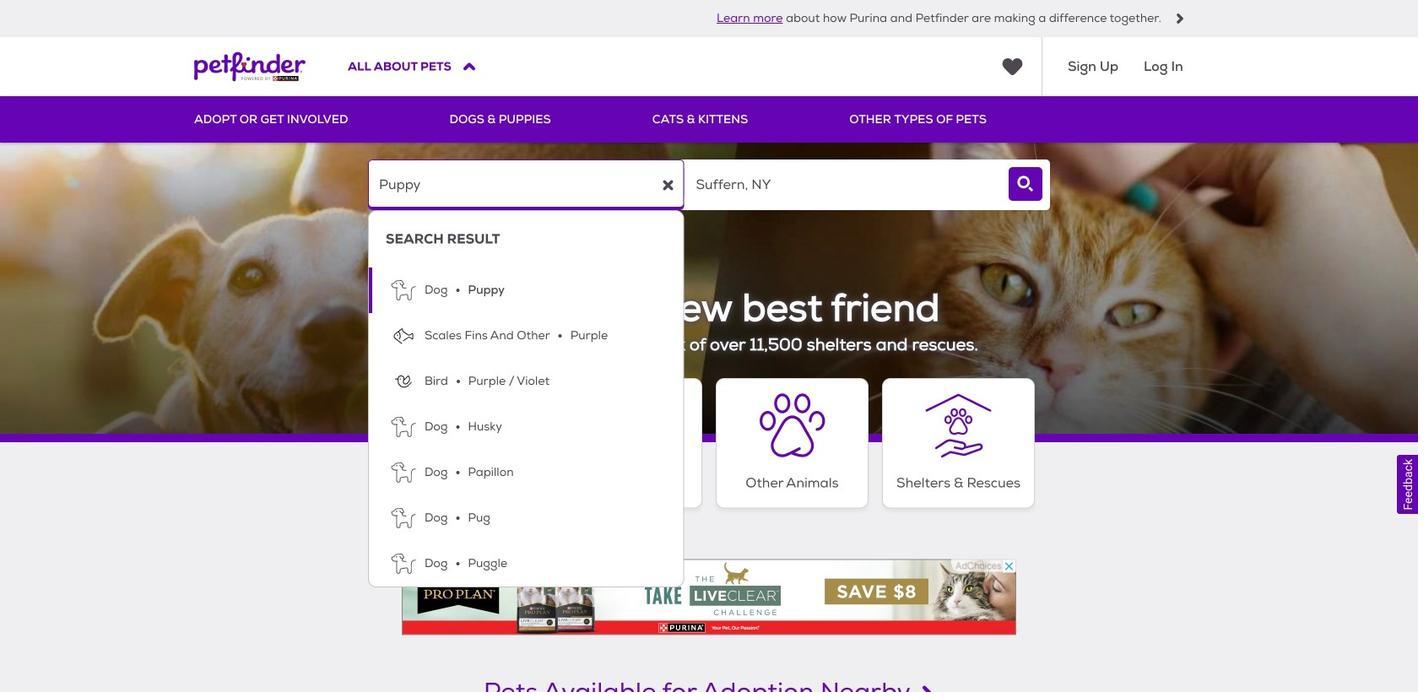 Task type: locate. For each thing, give the bounding box(es) containing it.
animal search suggestions list box
[[368, 210, 685, 588]]

primary element
[[194, 96, 1225, 143]]

petfinder logo image
[[194, 37, 306, 96]]

advertisement element
[[402, 560, 1017, 636]]



Task type: vqa. For each thing, say whether or not it's contained in the screenshot.
9c2b2 IMAGE
yes



Task type: describe. For each thing, give the bounding box(es) containing it.
Search Terrier, Kitten, etc. text field
[[368, 160, 685, 210]]

9c2b2 image
[[1176, 14, 1186, 24]]

Enter City, State, or ZIP text field
[[685, 160, 1002, 210]]



